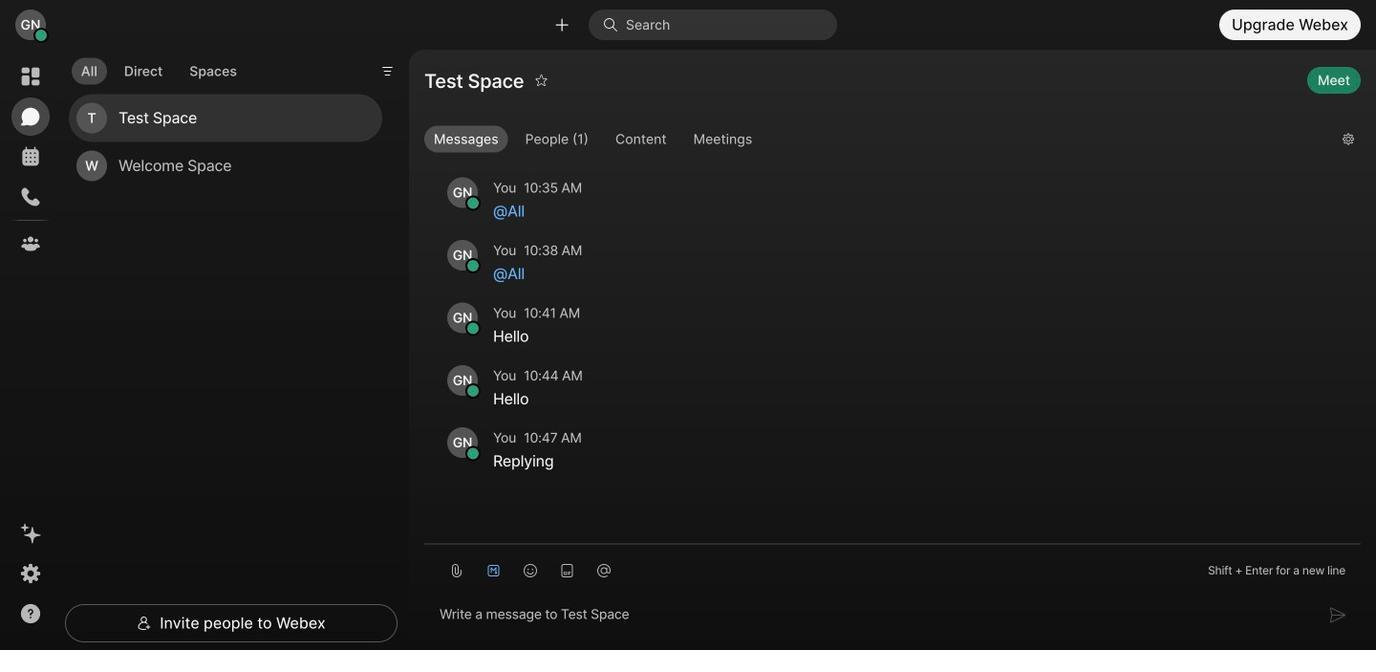 Task type: vqa. For each thing, say whether or not it's contained in the screenshot.
the Test Space list item
yes



Task type: locate. For each thing, give the bounding box(es) containing it.
navigation
[[0, 50, 61, 650]]

tab list
[[67, 46, 251, 90]]

message composer toolbar element
[[424, 545, 1361, 589]]

test space list item
[[69, 94, 382, 142]]

messages list
[[424, 124, 1361, 505]]

welcome space list item
[[69, 142, 382, 190]]

group
[[424, 126, 1328, 157]]



Task type: describe. For each thing, give the bounding box(es) containing it.
webex tab list
[[11, 57, 50, 263]]



